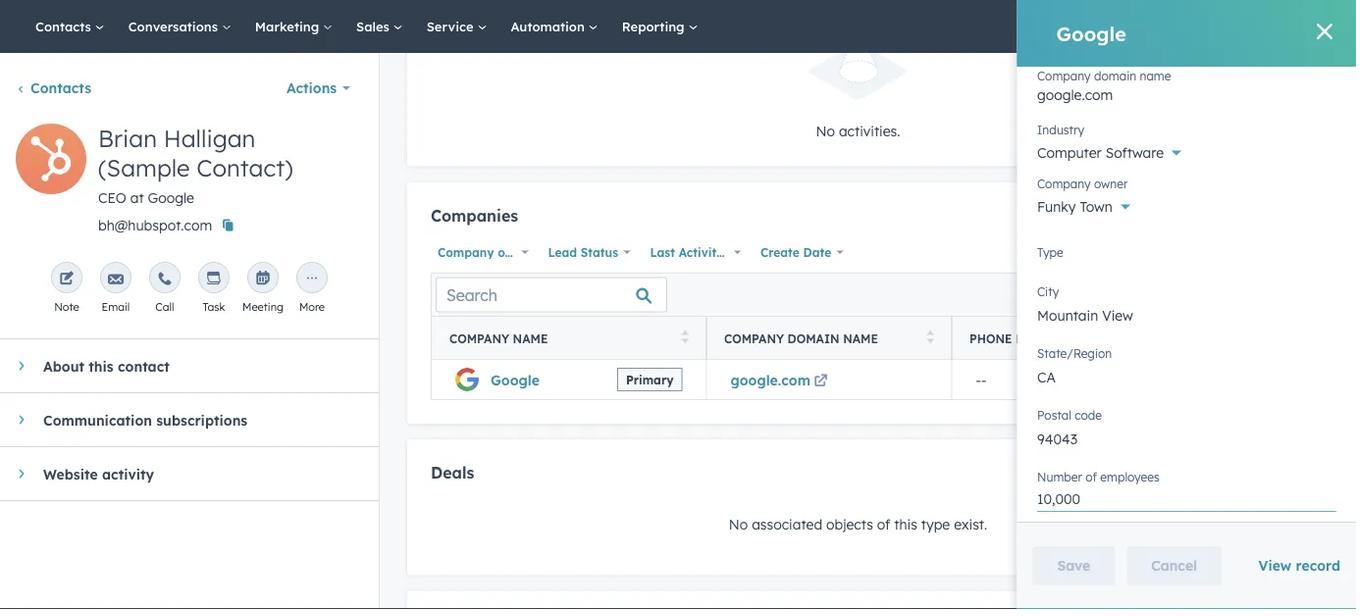 Task type: vqa. For each thing, say whether or not it's contained in the screenshot.
sales
yes



Task type: describe. For each thing, give the bounding box(es) containing it.
website activity button
[[0, 448, 359, 501]]

0 vertical spatial number
[[1016, 332, 1068, 346]]

create date
[[761, 245, 832, 260]]

edit button
[[16, 124, 86, 201]]

lead status
[[548, 245, 619, 260]]

view record link
[[1259, 558, 1341, 575]]

caret image
[[19, 360, 24, 372]]

more image
[[304, 272, 320, 288]]

Postal code text field
[[1037, 419, 1337, 459]]

Search search field
[[436, 278, 668, 313]]

about
[[43, 358, 84, 375]]

activities.
[[839, 122, 901, 139]]

save button
[[1033, 547, 1116, 586]]

no for no activities.
[[816, 122, 836, 139]]

software
[[1106, 144, 1164, 162]]

search image
[[1316, 20, 1329, 33]]

communication subscriptions
[[43, 412, 248, 429]]

caret image for communication subscriptions
[[19, 414, 24, 426]]

save
[[1058, 558, 1091, 575]]

employees
[[1100, 470, 1160, 485]]

ceo
[[98, 189, 127, 207]]

phone number
[[970, 332, 1068, 346]]

company up google.com link
[[725, 332, 785, 346]]

meeting image
[[255, 272, 271, 288]]

call image
[[157, 272, 173, 288]]

type
[[922, 516, 951, 533]]

create date button
[[754, 240, 849, 265]]

company owner inside popup button
[[438, 245, 534, 260]]

1 horizontal spatial of
[[1086, 470, 1097, 485]]

marketing link
[[243, 0, 345, 53]]

close image
[[1318, 24, 1333, 39]]

about this contact
[[43, 358, 170, 375]]

task
[[203, 300, 225, 314]]

2 - from the left
[[982, 372, 987, 389]]

contacts inside contacts link
[[35, 18, 95, 34]]

funky town
[[1037, 198, 1113, 216]]

press to sort. image
[[927, 331, 935, 344]]

press to sort. element for company name
[[682, 331, 689, 347]]

subscriptions
[[156, 412, 248, 429]]

primary
[[626, 373, 674, 388]]

google.com link
[[731, 372, 832, 389]]

contact
[[118, 358, 170, 375]]

1 date from the left
[[728, 245, 756, 260]]

funky town button
[[1037, 188, 1337, 220]]

(sample
[[98, 153, 190, 183]]

lead
[[548, 245, 577, 260]]

no for no associated objects of this type exist.
[[729, 516, 748, 533]]

automation
[[511, 18, 589, 34]]

this inside dropdown button
[[89, 358, 114, 375]]

google inside brian halligan (sample contact) ceo at google
[[148, 189, 194, 207]]

google.com inside company domain name google.com
[[1037, 86, 1113, 104]]

1 horizontal spatial google
[[491, 372, 540, 389]]

contact)
[[197, 153, 293, 183]]

company domain name google.com
[[1037, 68, 1171, 104]]

owner inside popup button
[[498, 245, 534, 260]]

activity
[[679, 245, 724, 260]]

reporting
[[622, 18, 689, 34]]

0 vertical spatial company owner
[[1037, 176, 1128, 191]]

view
[[1259, 558, 1292, 575]]

communication subscriptions button
[[0, 394, 351, 447]]

2 date from the left
[[804, 245, 832, 260]]

phone
[[970, 332, 1013, 346]]

press to sort. element for company domain name
[[927, 331, 935, 347]]

reporting link
[[610, 0, 710, 53]]

website activity
[[43, 466, 154, 483]]

communication
[[43, 412, 152, 429]]

company up google link
[[450, 332, 510, 346]]

activity
[[102, 466, 154, 483]]

no activities.
[[816, 122, 901, 139]]

town
[[1080, 198, 1113, 216]]

service
[[427, 18, 478, 34]]

search button
[[1306, 10, 1339, 43]]

company domain name
[[725, 332, 879, 346]]

deals
[[431, 464, 475, 483]]

postal code
[[1037, 408, 1102, 423]]

email image
[[108, 272, 124, 288]]

record
[[1297, 558, 1341, 575]]

more
[[299, 300, 325, 314]]

1 - from the left
[[976, 372, 982, 389]]

objects
[[827, 516, 874, 533]]

0 horizontal spatial google.com
[[731, 372, 811, 389]]

meeting
[[242, 300, 284, 314]]



Task type: locate. For each thing, give the bounding box(es) containing it.
name right domain
[[1140, 68, 1171, 83]]

company inside company domain name google.com
[[1037, 68, 1091, 83]]

0 vertical spatial no
[[816, 122, 836, 139]]

sales link
[[345, 0, 415, 53]]

company up funky
[[1037, 176, 1091, 191]]

1 vertical spatial contacts
[[30, 80, 91, 97]]

link opens in a new window image
[[814, 375, 828, 389], [814, 375, 828, 389]]

1 horizontal spatial company owner
[[1037, 176, 1128, 191]]

1 vertical spatial owner
[[498, 245, 534, 260]]

caret image inside 'communication subscriptions' dropdown button
[[19, 414, 24, 426]]

2 caret image from the top
[[19, 468, 24, 480]]

marketing
[[255, 18, 323, 34]]

cancel
[[1152, 558, 1198, 575]]

1 vertical spatial company owner
[[438, 245, 534, 260]]

1 press to sort. element from the left
[[682, 331, 689, 347]]

name up google link
[[513, 332, 548, 346]]

no left activities.
[[816, 122, 836, 139]]

note image
[[59, 272, 75, 288]]

press to sort. element
[[682, 331, 689, 347], [927, 331, 935, 347]]

0 horizontal spatial name
[[513, 332, 548, 346]]

call
[[155, 300, 174, 314]]

brian halligan (sample contact) ceo at google
[[98, 124, 293, 207]]

type
[[1037, 245, 1064, 260]]

0 vertical spatial owner
[[1094, 176, 1128, 191]]

last
[[650, 245, 675, 260]]

caret image for website activity
[[19, 468, 24, 480]]

company left domain
[[1037, 68, 1091, 83]]

contacts
[[35, 18, 95, 34], [30, 80, 91, 97]]

number
[[1016, 332, 1068, 346], [1037, 470, 1083, 485]]

Number of employees text field
[[1037, 481, 1337, 513]]

1 vertical spatial caret image
[[19, 468, 24, 480]]

brian
[[98, 124, 157, 153]]

lead status button
[[541, 240, 636, 265]]

actions button
[[274, 69, 363, 108]]

state/region
[[1037, 346, 1112, 361]]

0 horizontal spatial company owner
[[438, 245, 534, 260]]

--
[[976, 372, 987, 389]]

of
[[1086, 470, 1097, 485], [878, 516, 891, 533]]

1 vertical spatial this
[[895, 516, 918, 533]]

task image
[[206, 272, 222, 288]]

company inside popup button
[[438, 245, 494, 260]]

no associated objects of this type exist.
[[729, 516, 988, 533]]

google up domain
[[1057, 21, 1127, 46]]

1 horizontal spatial no
[[816, 122, 836, 139]]

automation link
[[499, 0, 610, 53]]

company owner down companies
[[438, 245, 534, 260]]

name
[[1140, 68, 1171, 83], [513, 332, 548, 346]]

2 horizontal spatial google
[[1057, 21, 1127, 46]]

date right create at the right top of the page
[[804, 245, 832, 260]]

status
[[581, 245, 619, 260]]

date
[[728, 245, 756, 260], [804, 245, 832, 260]]

0 vertical spatial caret image
[[19, 414, 24, 426]]

1 vertical spatial no
[[729, 516, 748, 533]]

0 vertical spatial of
[[1086, 470, 1097, 485]]

0 horizontal spatial of
[[878, 516, 891, 533]]

google link
[[491, 372, 540, 389]]

caret image left website
[[19, 468, 24, 480]]

owner
[[1094, 176, 1128, 191], [498, 245, 534, 260]]

1 horizontal spatial name
[[1140, 68, 1171, 83]]

0 vertical spatial google
[[1057, 21, 1127, 46]]

0 vertical spatial name
[[1140, 68, 1171, 83]]

0 horizontal spatial press to sort. element
[[682, 331, 689, 347]]

1 vertical spatial google
[[148, 189, 194, 207]]

company
[[1037, 68, 1091, 83], [1037, 176, 1091, 191], [438, 245, 494, 260], [450, 332, 510, 346], [725, 332, 785, 346]]

industry
[[1037, 122, 1085, 137]]

of right objects at the bottom
[[878, 516, 891, 533]]

Search HubSpot search field
[[1081, 10, 1322, 43]]

no inside alert
[[816, 122, 836, 139]]

domain
[[1094, 68, 1137, 83]]

1 vertical spatial number
[[1037, 470, 1083, 485]]

1 vertical spatial name
[[513, 332, 548, 346]]

owner up town at the top
[[1094, 176, 1128, 191]]

google up bh@hubspot.com on the left top of page
[[148, 189, 194, 207]]

number down postal
[[1037, 470, 1083, 485]]

actions
[[287, 80, 337, 97]]

name inside company domain name google.com
[[1140, 68, 1171, 83]]

service link
[[415, 0, 499, 53]]

at
[[130, 189, 144, 207]]

number down the city
[[1016, 332, 1068, 346]]

1 caret image from the top
[[19, 414, 24, 426]]

email
[[102, 300, 130, 314]]

google.com up industry
[[1037, 86, 1113, 104]]

halligan
[[164, 124, 256, 153]]

of left employees
[[1086, 470, 1097, 485]]

city
[[1037, 284, 1059, 299]]

caret image
[[19, 414, 24, 426], [19, 468, 24, 480]]

-
[[976, 372, 982, 389], [982, 372, 987, 389]]

postal
[[1037, 408, 1072, 423]]

company name
[[450, 332, 548, 346]]

press to sort. element down "last activity date" popup button
[[682, 331, 689, 347]]

1 horizontal spatial owner
[[1094, 176, 1128, 191]]

create
[[761, 245, 800, 260]]

computer
[[1037, 144, 1102, 162]]

1 vertical spatial of
[[878, 516, 891, 533]]

0 horizontal spatial owner
[[498, 245, 534, 260]]

2 vertical spatial google
[[491, 372, 540, 389]]

conversations
[[128, 18, 222, 34]]

note
[[54, 300, 79, 314]]

conversations link
[[117, 0, 243, 53]]

1 horizontal spatial date
[[804, 245, 832, 260]]

google.com
[[1037, 86, 1113, 104], [731, 372, 811, 389]]

google
[[1057, 21, 1127, 46], [148, 189, 194, 207], [491, 372, 540, 389]]

last activity date
[[650, 245, 756, 260]]

name
[[844, 332, 879, 346]]

0 vertical spatial contacts link
[[24, 0, 117, 53]]

view record
[[1259, 558, 1341, 575]]

bh@hubspot.com
[[98, 217, 212, 234]]

2 press to sort. element from the left
[[927, 331, 935, 347]]

associated
[[752, 516, 823, 533]]

0 vertical spatial this
[[89, 358, 114, 375]]

code
[[1075, 408, 1102, 423]]

this left type
[[895, 516, 918, 533]]

company owner up funky town
[[1037, 176, 1128, 191]]

google.com down the company domain name
[[731, 372, 811, 389]]

1 horizontal spatial google.com
[[1037, 86, 1113, 104]]

company down companies
[[438, 245, 494, 260]]

last activity date button
[[644, 240, 756, 265]]

exist.
[[954, 516, 988, 533]]

owner left lead
[[498, 245, 534, 260]]

computer software button
[[1037, 134, 1337, 166]]

0 horizontal spatial this
[[89, 358, 114, 375]]

0 horizontal spatial no
[[729, 516, 748, 533]]

press to sort. element left phone
[[927, 331, 935, 347]]

press to sort. image
[[682, 331, 689, 344]]

sales
[[356, 18, 393, 34]]

company owner
[[1037, 176, 1128, 191], [438, 245, 534, 260]]

0 horizontal spatial google
[[148, 189, 194, 207]]

1 vertical spatial contacts link
[[16, 80, 91, 97]]

caret image down caret icon on the bottom left of page
[[19, 414, 24, 426]]

0 vertical spatial google.com
[[1037, 86, 1113, 104]]

no left associated
[[729, 516, 748, 533]]

caret image inside website activity dropdown button
[[19, 468, 24, 480]]

1 vertical spatial google.com
[[731, 372, 811, 389]]

State/Region text field
[[1037, 357, 1337, 397]]

no activities. alert
[[431, 10, 1286, 143]]

google down company name
[[491, 372, 540, 389]]

this right about
[[89, 358, 114, 375]]

1 horizontal spatial press to sort. element
[[927, 331, 935, 347]]

funky
[[1037, 198, 1076, 216]]

contacts link
[[24, 0, 117, 53], [16, 80, 91, 97]]

website
[[43, 466, 98, 483]]

1 horizontal spatial this
[[895, 516, 918, 533]]

company owner button
[[431, 240, 534, 265]]

number of employees
[[1037, 470, 1160, 485]]

0 vertical spatial contacts
[[35, 18, 95, 34]]

cancel button
[[1127, 547, 1222, 586]]

date left create at the right top of the page
[[728, 245, 756, 260]]

domain
[[788, 332, 840, 346]]

about this contact button
[[0, 340, 359, 393]]

0 horizontal spatial date
[[728, 245, 756, 260]]

computer software
[[1037, 144, 1164, 162]]

City text field
[[1037, 296, 1337, 335]]

companies
[[431, 206, 519, 225]]



